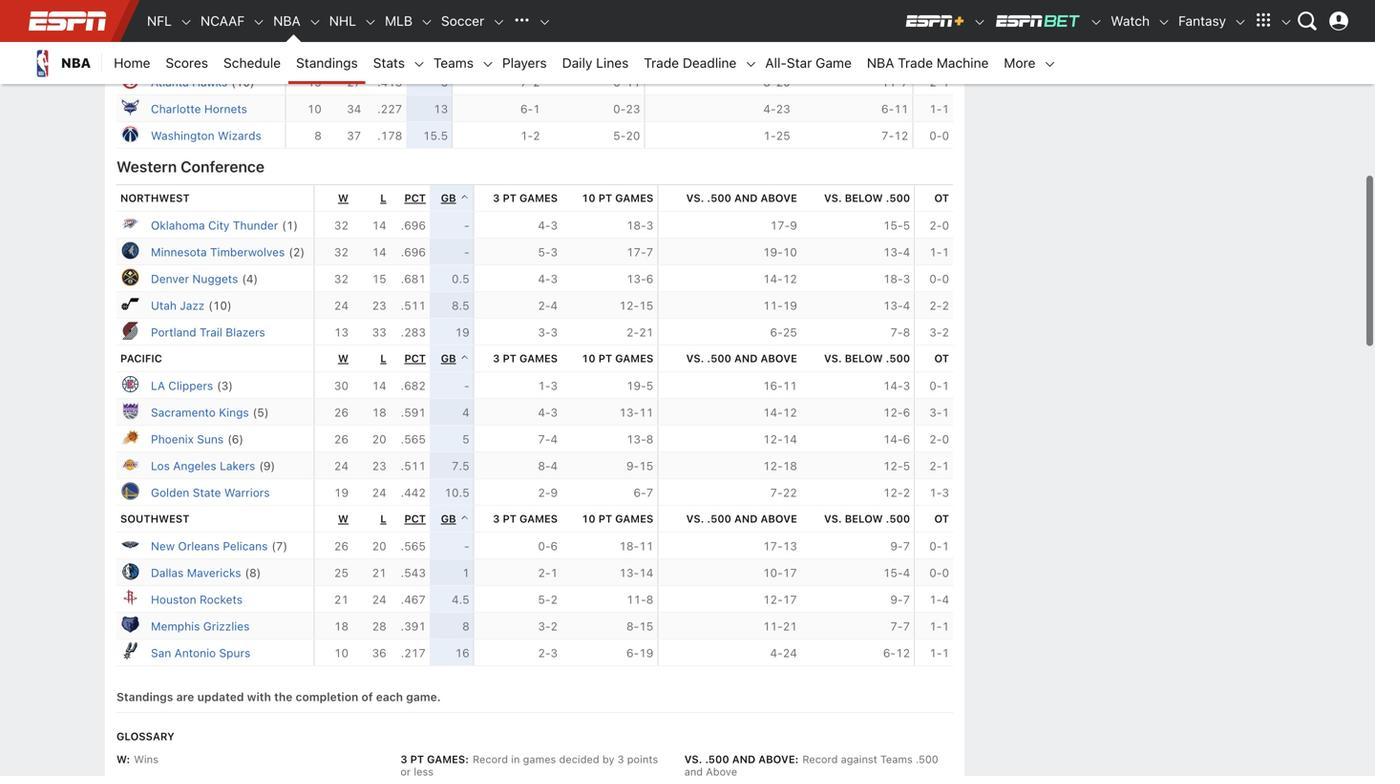 Task type: locate. For each thing, give the bounding box(es) containing it.
3 0-0 from the top
[[930, 567, 949, 580]]

17 down 17-13
[[783, 567, 797, 580]]

1 vertical spatial 9-7
[[891, 593, 910, 607]]

8- down all-
[[764, 76, 776, 89]]

1-3 up the 7-4
[[538, 379, 558, 393]]

7 up 7-7
[[903, 593, 910, 607]]

2 horizontal spatial 13
[[783, 540, 797, 553]]

5- for 5-3
[[538, 246, 551, 259]]

2 17 from the top
[[783, 593, 797, 607]]

1 record from the left
[[473, 754, 508, 766]]

2 10 pt games from the top
[[582, 353, 654, 365]]

6 up 7-2 on the left top of page
[[533, 49, 540, 62]]

1 gb link from the top
[[441, 192, 470, 205]]

14-12
[[763, 272, 797, 286], [763, 406, 797, 420]]

games up 18-11
[[615, 513, 654, 526]]

fantasy
[[1179, 13, 1227, 29]]

2 w link from the top
[[338, 353, 349, 365]]

1 13-4 from the top
[[883, 246, 910, 259]]

15- down "7-12"
[[883, 219, 903, 232]]

1 vs. .500 and above from the top
[[686, 192, 797, 205]]

1 0-0 from the top
[[930, 129, 949, 143]]

19- down 17-9
[[763, 246, 783, 259]]

3 inside record in games decided by 3 points or less
[[618, 754, 624, 766]]

minnesota timberwolves (2)
[[151, 246, 305, 259]]

14- down '19-10' on the top right of the page
[[763, 272, 783, 286]]

1 horizontal spatial 9
[[790, 219, 797, 232]]

0 horizontal spatial more espn image
[[1249, 7, 1278, 35]]

denver
[[151, 272, 189, 286]]

1- for 9-7
[[930, 593, 942, 607]]

3 w link from the top
[[338, 513, 349, 526]]

17 for 12-
[[783, 593, 797, 607]]

8
[[315, 129, 322, 143], [903, 326, 910, 339], [646, 433, 654, 446], [646, 593, 654, 607], [462, 620, 470, 633]]

0 horizontal spatial :
[[127, 754, 130, 766]]

2 .565 from the top
[[401, 540, 426, 553]]

2 vertical spatial 0-0
[[930, 567, 949, 580]]

5- up 2-4 on the left top
[[538, 246, 551, 259]]

(4)
[[242, 272, 258, 286]]

3 vs. .500 and above from the top
[[686, 513, 797, 526]]

2 vertical spatial l link
[[380, 513, 387, 526]]

2 26 from the top
[[334, 433, 349, 446]]

w for w link corresponding to l "link" for 2nd gb link from the top of the page
[[338, 353, 349, 365]]

0 vertical spatial 9-7
[[891, 540, 910, 553]]

2-
[[930, 76, 942, 89], [930, 219, 942, 232], [538, 299, 551, 313], [930, 299, 942, 313], [627, 326, 639, 339], [930, 433, 942, 446], [930, 460, 942, 473], [538, 486, 551, 500], [538, 567, 551, 580], [538, 647, 551, 660]]

2 gb from the top
[[441, 353, 456, 365]]

games down 3-3
[[520, 353, 558, 365]]

nba link left orl icon
[[19, 42, 102, 84]]

7-2
[[521, 76, 540, 89]]

1 for 12-6
[[942, 406, 949, 420]]

pct for 2nd gb link from the top of the page
[[404, 353, 426, 365]]

0 for 4
[[942, 567, 949, 580]]

15 up 2-21 at the left of the page
[[639, 299, 654, 313]]

game.
[[406, 691, 441, 704]]

15.5
[[423, 129, 448, 143]]

9-
[[627, 460, 639, 473], [891, 540, 903, 553], [891, 593, 903, 607]]

24 up 28
[[372, 593, 387, 607]]

1 3 pt games from the top
[[493, 192, 558, 205]]

1 vertical spatial standings
[[117, 691, 173, 704]]

11 for 17-13
[[639, 540, 654, 553]]

0 vertical spatial pct
[[404, 192, 426, 205]]

.522 up .413
[[377, 49, 402, 62]]

1-1 up 2-2 at right top
[[930, 246, 949, 259]]

.217
[[401, 647, 426, 660]]

1 horizontal spatial 1-3
[[930, 486, 949, 500]]

22 for 6-2
[[347, 22, 361, 36]]

3 26 from the top
[[334, 540, 349, 553]]

2 horizontal spatial :
[[795, 754, 799, 766]]

.565 up .543
[[401, 540, 426, 553]]

5- for 5-20
[[613, 129, 626, 143]]

schedule link
[[216, 42, 289, 84]]

0 vertical spatial 14-12
[[763, 272, 797, 286]]

0-6
[[538, 540, 558, 553]]

0 vertical spatial (10)
[[231, 76, 255, 89]]

1 horizontal spatial 13
[[434, 102, 448, 116]]

1 .565 from the top
[[401, 433, 426, 446]]

above inside record against teams .500 and above
[[706, 766, 737, 777]]

11- down 11-6
[[882, 76, 902, 89]]

2 vertical spatial vs. below .500
[[824, 513, 910, 526]]

2 0-0 from the top
[[930, 272, 949, 286]]

0-1 for 14-3
[[930, 379, 949, 393]]

hawks
[[192, 76, 228, 89]]

1 10 pt games from the top
[[582, 192, 654, 205]]

18- up "13-14"
[[619, 540, 639, 553]]

2-0 for 14-6
[[930, 433, 949, 446]]

22 for 3-6
[[347, 49, 361, 62]]

2 vs. below .500 from the top
[[824, 353, 910, 365]]

.696 for 4-
[[401, 219, 426, 232]]

1 pct from the top
[[404, 192, 426, 205]]

7.5
[[452, 460, 470, 473]]

5 1-1 from the top
[[930, 647, 949, 660]]

2 vertical spatial 8-
[[627, 620, 639, 633]]

(10) for atlanta hawks (10)
[[231, 76, 255, 89]]

wins
[[134, 754, 159, 766]]

1 vertical spatial (10)
[[209, 299, 232, 313]]

(5)
[[253, 406, 269, 420]]

2 14-12 from the top
[[763, 406, 797, 420]]

2-0 down 3-1
[[930, 433, 949, 446]]

6-25
[[770, 326, 797, 339]]

1 .696 from the top
[[401, 219, 426, 232]]

2 vertical spatial 18
[[334, 620, 349, 633]]

12- for 5
[[883, 460, 903, 473]]

2 vertical spatial 26
[[334, 540, 349, 553]]

0 horizontal spatial 8-
[[538, 460, 551, 473]]

1 vertical spatial 3-2
[[538, 620, 558, 633]]

17 up 11-21
[[783, 593, 797, 607]]

2-1 for 12-5
[[930, 460, 949, 473]]

3 10 pt games from the top
[[582, 513, 654, 526]]

1 vertical spatial 0-1
[[930, 540, 949, 553]]

soccer link
[[434, 0, 492, 42]]

1 15- from the top
[[883, 219, 903, 232]]

vs. below .500 for 1st gb link from the bottom
[[824, 513, 910, 526]]

1 32 from the top
[[334, 219, 349, 232]]

.522 for 6-2
[[377, 22, 402, 36]]

1 1-1 from the top
[[930, 49, 949, 62]]

5 0 from the top
[[942, 433, 949, 446]]

13-4 for 1-1
[[883, 246, 910, 259]]

9- up 15-4
[[891, 540, 903, 553]]

10 pt games down "5-20"
[[582, 192, 654, 205]]

7- for 2
[[521, 76, 533, 89]]

gb for 3rd gb link from the bottom of the page
[[441, 192, 456, 205]]

gs image
[[120, 482, 139, 501]]

6- up 1-2
[[521, 102, 533, 116]]

1 w link from the top
[[338, 192, 349, 205]]

2 13-4 from the top
[[883, 299, 910, 313]]

10.5
[[445, 486, 470, 500]]

-
[[443, 22, 448, 36], [443, 49, 448, 62], [464, 219, 470, 232], [464, 246, 470, 259], [464, 379, 470, 393], [464, 540, 470, 553]]

1 ot from the top
[[935, 192, 949, 205]]

1 horizontal spatial 18
[[372, 406, 387, 420]]

6-1
[[521, 102, 540, 116]]

1-1 for 6-11
[[930, 102, 949, 116]]

12-12
[[606, 49, 640, 62]]

8 up 14-3
[[903, 326, 910, 339]]

1 0 from the top
[[942, 22, 949, 36]]

3 vs. below .500 from the top
[[824, 513, 910, 526]]

3-2 down 2-2 at right top
[[930, 326, 949, 339]]

9-7 up 15-4
[[891, 540, 910, 553]]

6 0 from the top
[[942, 567, 949, 580]]

1 horizontal spatial 3-2
[[930, 326, 949, 339]]

2 0 from the top
[[942, 129, 949, 143]]

2 vertical spatial vs. .500 and above
[[686, 513, 797, 526]]

7 down 11-6
[[902, 76, 909, 89]]

6 for 14-
[[903, 433, 910, 446]]

0 vertical spatial 1-3
[[538, 379, 558, 393]]

15 for 2-4
[[639, 299, 654, 313]]

teams left teams icon
[[434, 55, 474, 71]]

2 0-1 from the top
[[930, 540, 949, 553]]

2 .511 from the top
[[401, 460, 426, 473]]

- for 5-
[[464, 246, 470, 259]]

standings link
[[289, 42, 366, 84]]

2 1-1 from the top
[[930, 102, 949, 116]]

ncaaf
[[201, 13, 245, 29]]

2 pct from the top
[[404, 353, 426, 365]]

2 .696 from the top
[[401, 246, 426, 259]]

7- down 11-7
[[882, 129, 894, 143]]

3 l link from the top
[[380, 513, 387, 526]]

0-1
[[930, 379, 949, 393], [930, 540, 949, 553]]

utah jazz link
[[151, 299, 205, 313]]

6- down 11-19 at the right top of page
[[770, 326, 783, 339]]

suns
[[197, 433, 224, 446]]

0 vertical spatial 17
[[783, 567, 797, 580]]

7- down players at the left top of page
[[521, 76, 533, 89]]

6 up the 5-2 at the left bottom of the page
[[551, 540, 558, 553]]

3 pct from the top
[[404, 513, 426, 526]]

5 down "7-12"
[[903, 219, 910, 232]]

houston rockets link
[[151, 593, 243, 607]]

1-1 down nba trade machine link
[[930, 102, 949, 116]]

memphis grizzlies
[[151, 620, 250, 633]]

1 horizontal spatial nba
[[273, 13, 301, 29]]

0 vertical spatial l
[[380, 192, 387, 205]]

3- for 2-21
[[538, 326, 551, 339]]

5 for 19-5
[[646, 379, 654, 393]]

7 for 1-4
[[903, 593, 910, 607]]

ncaaf image
[[252, 15, 266, 29]]

6-7
[[634, 486, 654, 500]]

standings for standings are updated with the completion of each game.
[[117, 691, 173, 704]]

1 .522 from the top
[[377, 22, 402, 36]]

9 for 17-
[[790, 219, 797, 232]]

global navigation element
[[19, 0, 1356, 42]]

0 vertical spatial 2-0
[[930, 219, 949, 232]]

13- down 15-5
[[883, 246, 903, 259]]

0 vertical spatial 4-3
[[538, 219, 558, 232]]

6-2
[[521, 22, 540, 36]]

3 32 from the top
[[334, 272, 349, 286]]

atl image
[[120, 71, 139, 90]]

32 for 13-6
[[334, 272, 349, 286]]

0 vertical spatial 10 pt games
[[582, 192, 654, 205]]

0-1 for 9-7
[[930, 540, 949, 553]]

18-3 down 15-5
[[883, 272, 910, 286]]

14 up 12-18
[[783, 433, 797, 446]]

0 vertical spatial 16
[[776, 49, 791, 62]]

2-3
[[538, 647, 558, 660]]

oklahoma
[[151, 219, 205, 232]]

0 vertical spatial pct link
[[404, 192, 426, 205]]

.391
[[401, 620, 426, 633]]

15 up 6-7
[[639, 460, 654, 473]]

minnesota timberwolves link
[[151, 246, 285, 259]]

espn bet image up "more" image
[[995, 13, 1082, 29]]

12- up the 14-6 at the bottom of the page
[[883, 406, 903, 420]]

19
[[307, 76, 322, 89], [783, 299, 797, 313], [455, 326, 470, 339], [334, 486, 349, 500], [639, 647, 654, 660]]

nba inside global navigation 'element'
[[273, 13, 301, 29]]

(8) for dallas mavericks (8)
[[245, 567, 261, 580]]

1 vertical spatial vs. below .500
[[824, 353, 910, 365]]

0 vertical spatial gb link
[[441, 192, 470, 205]]

1- for 12-2
[[930, 486, 942, 500]]

2 32 from the top
[[334, 246, 349, 259]]

nba image
[[308, 15, 322, 29]]

w link for 1st gb link from the bottom's l "link"
[[338, 513, 349, 526]]

24 down the nba icon
[[307, 49, 322, 62]]

1 17 from the top
[[783, 567, 797, 580]]

32 for 17-7
[[334, 246, 349, 259]]

32 right (2)
[[334, 246, 349, 259]]

7-
[[521, 76, 533, 89], [882, 129, 894, 143], [891, 326, 903, 339], [538, 433, 551, 446], [770, 486, 783, 500], [891, 620, 903, 633]]

gb link down 15.5
[[441, 192, 470, 205]]

18 up 7-22 in the right of the page
[[783, 460, 797, 473]]

0 vertical spatial 18-
[[627, 219, 646, 232]]

hornets
[[204, 102, 247, 116]]

1 vertical spatial pct
[[404, 353, 426, 365]]

11-6
[[882, 49, 909, 62]]

trade
[[644, 55, 679, 71], [898, 55, 933, 71]]

dallas
[[151, 567, 184, 580]]

nba trade machine link
[[860, 42, 997, 84]]

0- for 17-13
[[930, 540, 942, 553]]

3 pt games for 1st gb link from the bottom
[[493, 513, 558, 526]]

w link for 3rd gb link from the bottom of the page's l "link"
[[338, 192, 349, 205]]

espn bet image
[[995, 13, 1082, 29], [1090, 15, 1103, 29]]

4 0 from the top
[[942, 272, 949, 286]]

1 for 6-11
[[942, 102, 949, 116]]

4-3
[[538, 219, 558, 232], [538, 272, 558, 286], [538, 406, 558, 420]]

0 vertical spatial vs. below .500
[[824, 192, 910, 205]]

3 l from the top
[[380, 513, 387, 526]]

(10) down nuggets on the top of the page
[[209, 299, 232, 313]]

10
[[307, 102, 322, 116], [582, 192, 596, 205], [783, 246, 797, 259], [582, 353, 596, 365], [582, 513, 596, 526], [334, 647, 349, 660]]

2 9-7 from the top
[[891, 593, 910, 607]]

3 3 pt games from the top
[[493, 513, 558, 526]]

2 l from the top
[[380, 353, 387, 365]]

1-1 for 6-12
[[930, 647, 949, 660]]

2 l link from the top
[[380, 353, 387, 365]]

12- up 12-18
[[763, 433, 783, 446]]

above
[[759, 754, 795, 766]]

12- down the 12-5
[[883, 486, 903, 500]]

1 horizontal spatial nba link
[[266, 0, 308, 42]]

0 vertical spatial 13-4
[[883, 246, 910, 259]]

trade deadline image
[[744, 57, 758, 71]]

2 .522 from the top
[[377, 49, 402, 62]]

11- up 6-25
[[763, 299, 783, 313]]

23 down 8-20
[[776, 102, 791, 116]]

ot for 1st gb link from the bottom
[[935, 513, 949, 526]]

1 0-1 from the top
[[930, 379, 949, 393]]

record inside record against teams .500 and above
[[803, 754, 838, 766]]

4- for 13-11
[[538, 406, 551, 420]]

more espn image
[[1249, 7, 1278, 35], [1280, 15, 1293, 29]]

18- for 17-13
[[619, 540, 639, 553]]

7- for 4
[[538, 433, 551, 446]]

more sports image
[[538, 15, 551, 29]]

7 for 0-1
[[903, 540, 910, 553]]

.682
[[401, 379, 426, 393]]

8-4
[[538, 460, 558, 473]]

4 1-1 from the top
[[930, 620, 949, 633]]

11- for 7
[[882, 76, 902, 89]]

.696
[[401, 219, 426, 232], [401, 246, 426, 259]]

.522
[[377, 22, 402, 36], [377, 49, 402, 62]]

2 record from the left
[[803, 754, 838, 766]]

.227
[[377, 102, 402, 116]]

3- up 7-2 on the left top of page
[[521, 49, 533, 62]]

6 for 12-
[[903, 406, 910, 420]]

2 2-0 from the top
[[930, 433, 949, 446]]

2 pct link from the top
[[404, 353, 426, 365]]

hou image
[[120, 589, 139, 608]]

12- right the daily
[[606, 49, 626, 62]]

8- down the 7-4
[[538, 460, 551, 473]]

memphis grizzlies link
[[151, 620, 250, 633]]

1 vertical spatial vs. .500 and above
[[686, 353, 797, 365]]

3
[[493, 192, 500, 205], [551, 219, 558, 232], [646, 219, 654, 232], [551, 246, 558, 259], [551, 272, 558, 286], [903, 272, 910, 286], [551, 326, 558, 339], [493, 353, 500, 365], [551, 379, 558, 393], [903, 379, 910, 393], [551, 406, 558, 420], [942, 486, 949, 500], [493, 513, 500, 526], [551, 647, 558, 660], [401, 754, 407, 766], [618, 754, 624, 766]]

1 vertical spatial gb
[[441, 353, 456, 365]]

1 vertical spatial 9
[[551, 486, 558, 500]]

3 4-3 from the top
[[538, 406, 558, 420]]

1- for 6-12
[[930, 647, 942, 660]]

pct
[[404, 192, 426, 205], [404, 353, 426, 365], [404, 513, 426, 526]]

okc image
[[120, 214, 139, 233]]

sacramento
[[151, 406, 216, 420]]

0 vertical spatial (7)
[[215, 22, 231, 36]]

9-7 up 7-7
[[891, 593, 910, 607]]

miami heat link
[[151, 22, 212, 36]]

0 vertical spatial w link
[[338, 192, 349, 205]]

2 vertical spatial gb link
[[441, 513, 470, 526]]

4- up 1-25
[[764, 102, 776, 116]]

1 vertical spatial ot
[[935, 353, 949, 365]]

2 3 pt games from the top
[[493, 353, 558, 365]]

0 vertical spatial 3-2
[[930, 326, 949, 339]]

pct link down the .442
[[404, 513, 426, 526]]

1 vertical spatial .696
[[401, 246, 426, 259]]

1 vertical spatial 25
[[783, 326, 797, 339]]

18 left 28
[[334, 620, 349, 633]]

0 vertical spatial .696
[[401, 219, 426, 232]]

0 vertical spatial 22
[[347, 22, 361, 36]]

1 below from the top
[[845, 192, 883, 205]]

0 horizontal spatial 6-11
[[613, 76, 640, 89]]

1 vertical spatial 2-0
[[930, 433, 949, 446]]

1 26 from the top
[[334, 406, 349, 420]]

0-0 up 2-2 at right top
[[930, 272, 949, 286]]

1 pct link from the top
[[404, 192, 426, 205]]

(8) for orlando magic (8)
[[233, 49, 249, 62]]

18-
[[627, 219, 646, 232], [883, 272, 903, 286], [619, 540, 639, 553]]

2 vertical spatial 4-3
[[538, 406, 558, 420]]

13-4 for 2-2
[[883, 299, 910, 313]]

11- for 6
[[882, 49, 902, 62]]

1 for 11-7
[[942, 76, 949, 89]]

1 9-7 from the top
[[891, 540, 910, 553]]

4- for 13-6
[[538, 272, 551, 286]]

1 vertical spatial 17
[[783, 593, 797, 607]]

0- for 16-11
[[930, 379, 942, 393]]

2 trade from the left
[[898, 55, 933, 71]]

1 gb from the top
[[441, 192, 456, 205]]

3 below from the top
[[845, 513, 883, 526]]

por image
[[120, 321, 139, 340]]

pct link for 3rd gb link from the bottom of the page
[[404, 192, 426, 205]]

espn plus image
[[974, 15, 987, 29]]

.565 for 5
[[401, 433, 426, 446]]

1 14-12 from the top
[[763, 272, 797, 286]]

0 horizontal spatial nba link
[[19, 42, 102, 84]]

trade deadline link
[[637, 42, 744, 84]]

12-14
[[763, 433, 797, 446]]

1 for 11-6
[[942, 49, 949, 62]]

(8) down pelicans
[[245, 567, 261, 580]]

ot
[[935, 192, 949, 205], [935, 353, 949, 365], [935, 513, 949, 526]]

8- for 20
[[764, 76, 776, 89]]

3 gb from the top
[[441, 513, 456, 526]]

16-11
[[763, 379, 797, 393]]

3 pct link from the top
[[404, 513, 426, 526]]

0 down 3-1
[[942, 433, 949, 446]]

lal image
[[120, 455, 139, 474]]

11- for 8
[[627, 593, 646, 607]]

1 l from the top
[[380, 192, 387, 205]]

2 4-3 from the top
[[538, 272, 558, 286]]

5 up 15.5
[[441, 76, 448, 89]]

19- for 10
[[763, 246, 783, 259]]

7- for 8
[[891, 326, 903, 339]]

0 vertical spatial vs. .500 and above
[[686, 192, 797, 205]]

25 down 11-19 at the right top of page
[[783, 326, 797, 339]]

0 up 1-4
[[942, 567, 949, 580]]

pct for 1st gb link from the bottom
[[404, 513, 426, 526]]

pct down the .283
[[404, 353, 426, 365]]

12- for 17
[[763, 593, 783, 607]]

2 ot from the top
[[935, 353, 949, 365]]

min image
[[120, 241, 139, 260]]

19 left the .442
[[334, 486, 349, 500]]

1 vertical spatial gb link
[[441, 353, 470, 365]]

32 for 18-3
[[334, 219, 349, 232]]

vs. .500 and above for 1st gb link from the bottom
[[686, 513, 797, 526]]

0 horizontal spatial 19-
[[627, 379, 646, 393]]

0-23
[[613, 102, 640, 116]]

32 right the (1)
[[334, 219, 349, 232]]

gb
[[441, 192, 456, 205], [441, 353, 456, 365], [441, 513, 456, 526]]

record inside record in games decided by 3 points or less
[[473, 754, 508, 766]]

southwest
[[120, 513, 190, 526]]

standings inside standings link
[[296, 55, 358, 71]]

vs. below .500
[[824, 192, 910, 205], [824, 353, 910, 365], [824, 513, 910, 526]]

mlb link
[[377, 0, 420, 42]]

4-3 up 5-3
[[538, 219, 558, 232]]

nba up 11-7
[[867, 55, 895, 71]]

2 vertical spatial 32
[[334, 272, 349, 286]]

machine
[[937, 55, 989, 71]]

home link
[[106, 42, 158, 84]]

12- for 15
[[619, 299, 639, 313]]

0 vertical spatial 6-11
[[613, 76, 640, 89]]

ot for 2nd gb link from the top of the page
[[935, 353, 949, 365]]

5- up 2-3
[[538, 593, 551, 607]]

1 vertical spatial .511
[[401, 460, 426, 473]]

2 vertical spatial 10 pt games
[[582, 513, 654, 526]]

1 vertical spatial 5-
[[538, 246, 551, 259]]

14-12 down '19-10' on the top right of the page
[[763, 272, 797, 286]]

9- down 15-4
[[891, 593, 903, 607]]

(8) right magic
[[233, 49, 249, 62]]

17-7 up '13-6'
[[627, 246, 654, 259]]

1 .511 from the top
[[401, 299, 426, 313]]

utah image
[[120, 294, 139, 313]]

above right vs.
[[706, 766, 737, 777]]

standings up glossary
[[117, 691, 173, 704]]

2 15- from the top
[[883, 567, 903, 580]]

2-2
[[930, 299, 949, 313]]

0 vertical spatial gb
[[441, 192, 456, 205]]

10-
[[763, 567, 783, 580]]

vs. below .500 down 12-2
[[824, 513, 910, 526]]

1 2-0 from the top
[[930, 219, 949, 232]]

0-0 for 15-4
[[930, 567, 949, 580]]

1 vertical spatial l
[[380, 353, 387, 365]]

4- up the 7-4
[[538, 406, 551, 420]]

0 horizontal spatial trade
[[644, 55, 679, 71]]

below for 2nd gb link from the top of the page
[[845, 353, 883, 365]]

1 4-3 from the top
[[538, 219, 558, 232]]

1- for 13-4
[[930, 246, 942, 259]]

8-15
[[627, 620, 654, 633]]

6-11 down lines
[[613, 76, 640, 89]]

3 ot from the top
[[935, 513, 949, 526]]

less
[[414, 766, 434, 777]]

and inside record against teams .500 and above
[[685, 766, 703, 777]]

3 1-1 from the top
[[930, 246, 949, 259]]

1 vertical spatial 14-12
[[763, 406, 797, 420]]

11 for 14-12
[[639, 406, 654, 420]]

1 vertical spatial (8)
[[245, 567, 261, 580]]

7- for 7
[[891, 620, 903, 633]]

12
[[626, 49, 640, 62], [894, 129, 909, 143], [783, 272, 797, 286], [783, 406, 797, 420], [896, 647, 910, 660]]

.522 for 3-6
[[377, 49, 402, 62]]

1 vs. below .500 from the top
[[824, 192, 910, 205]]

6 up the 14-6 at the bottom of the page
[[903, 406, 910, 420]]

23
[[626, 102, 640, 116], [776, 102, 791, 116], [372, 299, 387, 313], [372, 460, 387, 473]]

1-1
[[930, 49, 949, 62], [930, 102, 949, 116], [930, 246, 949, 259], [930, 620, 949, 633], [930, 647, 949, 660]]

1 vertical spatial w link
[[338, 353, 349, 365]]

0 vertical spatial 2-1
[[930, 76, 949, 89]]

0 horizontal spatial 18-3
[[627, 219, 654, 232]]

2 vertical spatial pct link
[[404, 513, 426, 526]]

4-3 up the 7-4
[[538, 406, 558, 420]]

0-1 up 3-1
[[930, 379, 949, 393]]

vs. .500 and above up 17-13
[[686, 513, 797, 526]]

2 vertical spatial 3 pt games
[[493, 513, 558, 526]]

8-20
[[764, 76, 791, 89]]

1 l link from the top
[[380, 192, 387, 205]]

nuggets
[[192, 272, 238, 286]]

l link
[[380, 192, 387, 205], [380, 353, 387, 365], [380, 513, 387, 526]]

gb link
[[441, 192, 470, 205], [441, 353, 470, 365], [441, 513, 470, 526]]

14-3
[[883, 379, 910, 393]]

0 horizontal spatial nba
[[61, 55, 91, 71]]

1 horizontal spatial 8-
[[627, 620, 639, 633]]

11- for 21
[[763, 620, 783, 633]]

0 horizontal spatial 3-2
[[538, 620, 558, 633]]

1 vertical spatial teams
[[881, 754, 913, 766]]

13-
[[756, 49, 776, 62], [883, 246, 903, 259], [627, 272, 646, 286], [883, 299, 903, 313], [619, 406, 639, 420], [627, 433, 646, 446], [619, 567, 639, 580]]

1 vertical spatial (7)
[[272, 540, 288, 553]]

2 below from the top
[[845, 353, 883, 365]]

2 vs. .500 and above from the top
[[686, 353, 797, 365]]

0 vertical spatial 17-7
[[882, 22, 909, 36]]

0 vertical spatial standings
[[296, 55, 358, 71]]

7- up 14-3
[[891, 326, 903, 339]]

3 0 from the top
[[942, 219, 949, 232]]

standings up 27
[[296, 55, 358, 71]]

nfl image
[[179, 15, 193, 29]]



Task type: describe. For each thing, give the bounding box(es) containing it.
18- for 17-9
[[627, 219, 646, 232]]

mem image
[[120, 615, 139, 634]]

14 up 11-8
[[639, 567, 654, 580]]

17- up '13-6'
[[627, 246, 646, 259]]

above for 2nd gb link from the top of the page
[[761, 353, 797, 365]]

(3)
[[217, 379, 233, 393]]

.511 for 7.5
[[401, 460, 426, 473]]

6-19
[[627, 647, 654, 660]]

updated
[[197, 691, 244, 704]]

la clippers link
[[151, 379, 213, 393]]

1 vertical spatial 1-3
[[930, 486, 949, 500]]

2 horizontal spatial 18
[[783, 460, 797, 473]]

13- up 7-8
[[883, 299, 903, 313]]

more image
[[1043, 57, 1057, 71]]

17-13
[[763, 540, 797, 553]]

nhl image
[[364, 15, 377, 29]]

9 for 2-
[[551, 486, 558, 500]]

3 gb link from the top
[[441, 513, 470, 526]]

3- for 8-15
[[538, 620, 551, 633]]

games down 2-9
[[520, 513, 558, 526]]

17-9
[[770, 219, 797, 232]]

san
[[151, 647, 171, 660]]

- for 3-
[[443, 49, 448, 62]]

0 vertical spatial 9-
[[627, 460, 639, 473]]

completion
[[296, 691, 359, 704]]

(6)
[[228, 433, 244, 446]]

25 for 6-
[[783, 326, 797, 339]]

14- up the 12-6 at the right
[[883, 379, 903, 393]]

14 for 5-3
[[372, 246, 387, 259]]

1 horizontal spatial 16
[[776, 49, 791, 62]]

and for 2nd gb link from the top of the page
[[734, 353, 758, 365]]

fantasy link
[[1171, 0, 1234, 42]]

23 left 7.5
[[372, 460, 387, 473]]

new orleans pelicans (7)
[[151, 540, 288, 553]]

8 down 4.5
[[462, 620, 470, 633]]

1 horizontal spatial espn bet image
[[1090, 15, 1103, 29]]

2-0 for 15-5
[[930, 219, 949, 232]]

2-9
[[538, 486, 558, 500]]

3-1
[[930, 406, 949, 420]]

orleans
[[178, 540, 220, 553]]

sacramento kings (5)
[[151, 406, 269, 420]]

7 down 9-15
[[646, 486, 654, 500]]

13- up 12-15
[[627, 272, 646, 286]]

spurs
[[219, 647, 250, 660]]

11 up "7-12"
[[894, 102, 909, 116]]

1- for 6-11
[[930, 102, 942, 116]]

3- for 12-12
[[521, 49, 533, 62]]

all-star game
[[765, 55, 852, 71]]

0 horizontal spatial teams
[[434, 55, 474, 71]]

12 up 12-14
[[783, 406, 797, 420]]

0 for 7
[[942, 22, 949, 36]]

are
[[176, 691, 194, 704]]

37
[[347, 129, 361, 143]]

21 up 4-24
[[783, 620, 797, 633]]

13- down 13-11
[[627, 433, 646, 446]]

24 left the .442
[[372, 486, 387, 500]]

glossary
[[117, 731, 175, 743]]

.591
[[401, 406, 426, 420]]

7-7
[[891, 620, 910, 633]]

points
[[627, 754, 658, 766]]

21 down 12-15
[[639, 326, 654, 339]]

sa image
[[120, 642, 139, 661]]

8 for 11-8
[[646, 593, 654, 607]]

6 for 3-
[[533, 49, 540, 62]]

15- for 4
[[883, 567, 903, 580]]

utah
[[151, 299, 177, 313]]

7- for 22
[[770, 486, 783, 500]]

11- for 19
[[763, 299, 783, 313]]

17 for 10-
[[783, 567, 797, 580]]

no image
[[120, 535, 139, 554]]

vs. .500 and above :
[[685, 754, 799, 766]]

cha image
[[120, 98, 139, 117]]

teams image
[[481, 57, 495, 71]]

21 left .543
[[372, 567, 387, 580]]

games down "5-20"
[[615, 192, 654, 205]]

6-12
[[883, 647, 910, 660]]

watch link
[[1103, 0, 1158, 42]]

with
[[247, 691, 271, 704]]

mlb image
[[420, 15, 434, 29]]

all-star game link
[[758, 42, 860, 84]]

0- for 10-17
[[930, 567, 942, 580]]

.283
[[401, 326, 426, 339]]

w for w link related to 1st gb link from the bottom's l "link"
[[338, 513, 349, 526]]

trail
[[200, 326, 222, 339]]

l for 3rd gb link from the bottom of the page's l "link"
[[380, 192, 387, 205]]

lac image
[[120, 375, 139, 394]]

19 left 27
[[307, 76, 322, 89]]

standings for standings
[[296, 55, 358, 71]]

watch image
[[1158, 15, 1171, 29]]

l link for 1st gb link from the bottom
[[380, 513, 387, 526]]

6- down 9-15
[[634, 486, 646, 500]]

7 for 1-0
[[902, 22, 909, 36]]

players link
[[495, 42, 555, 84]]

1 vertical spatial 6-11
[[882, 102, 909, 116]]

5- for 5-2
[[538, 593, 551, 607]]

mia image
[[120, 17, 139, 36]]

0 vertical spatial 18-3
[[627, 219, 654, 232]]

7-4
[[538, 433, 558, 446]]

14 for 1-3
[[372, 379, 387, 393]]

- for 4-
[[464, 219, 470, 232]]

la
[[151, 379, 165, 393]]

or
[[401, 766, 411, 777]]

atlanta
[[151, 76, 189, 89]]

16-
[[763, 379, 783, 393]]

charlotte
[[151, 102, 201, 116]]

0 horizontal spatial 1-3
[[538, 379, 558, 393]]

players
[[502, 55, 547, 71]]

oklahoma city thunder link
[[151, 219, 278, 232]]

23 up "5-20"
[[626, 102, 640, 116]]

9-7 for 0-1
[[891, 540, 910, 553]]

5-2
[[538, 593, 558, 607]]

24 down 11-21
[[783, 647, 797, 660]]

decided
[[559, 754, 600, 766]]

above for 3rd gb link from the bottom of the page
[[761, 192, 797, 205]]

pct link for 2nd gb link from the top of the page
[[404, 353, 426, 365]]

1 : from the left
[[127, 754, 130, 766]]

5 up 7.5
[[462, 433, 470, 446]]

0- for 1-25
[[930, 129, 942, 143]]

fantasy image
[[1234, 15, 1248, 29]]

and for 3rd gb link from the bottom of the page
[[734, 192, 758, 205]]

atlanta hawks (10)
[[151, 76, 255, 89]]

0 for 12
[[942, 129, 949, 143]]

gb for 2nd gb link from the top of the page
[[441, 353, 456, 365]]

antonio
[[174, 647, 216, 660]]

8 for 13-8
[[646, 433, 654, 446]]

9- for 17-13
[[891, 540, 903, 553]]

6- down 11-7
[[882, 102, 894, 116]]

2 vertical spatial 2-1
[[538, 567, 558, 580]]

14- down 16-
[[763, 406, 783, 420]]

12- for 18
[[763, 460, 783, 473]]

orl image
[[120, 44, 139, 63]]

8- for 4
[[538, 460, 551, 473]]

1-1 for 13-4
[[930, 246, 949, 259]]

23 up '33'
[[372, 299, 387, 313]]

0 horizontal spatial 18
[[334, 620, 349, 633]]

11 down 6-25
[[783, 379, 797, 393]]

8 for 7-8
[[903, 326, 910, 339]]

14- up the 12-5
[[883, 433, 903, 446]]

1 horizontal spatial more espn image
[[1280, 15, 1293, 29]]

2 vertical spatial 25
[[334, 567, 349, 580]]

7 for 2-1
[[902, 76, 909, 89]]

14 for 4-3
[[372, 219, 387, 232]]

15 left .681
[[372, 272, 387, 286]]

stats
[[373, 55, 405, 71]]

19 down 8-15 at left bottom
[[639, 647, 654, 660]]

10 pt games for 3rd gb link from the bottom of the page
[[582, 192, 654, 205]]

games up 5-3
[[520, 192, 558, 205]]

25 for 1-
[[776, 129, 791, 143]]

stats image
[[413, 57, 426, 71]]

dal image
[[120, 562, 139, 581]]

12 down 11-7
[[894, 129, 909, 143]]

13- up the 13-8 on the bottom of page
[[619, 406, 639, 420]]

8- for 15
[[627, 620, 639, 633]]

and for 1st gb link from the bottom
[[734, 513, 758, 526]]

19-5
[[627, 379, 654, 393]]

profile management image
[[1330, 11, 1349, 31]]

17- up '19-10' on the top right of the page
[[770, 219, 790, 232]]

l link for 3rd gb link from the bottom of the page
[[380, 192, 387, 205]]

dallas mavericks (8)
[[151, 567, 261, 580]]

7-12
[[882, 129, 909, 143]]

24 right (9)
[[334, 460, 349, 473]]

4.5
[[452, 593, 470, 607]]

w link for l "link" for 2nd gb link from the top of the page
[[338, 353, 349, 365]]

15- for 5
[[883, 219, 903, 232]]

in
[[511, 754, 520, 766]]

24 left nhl
[[307, 22, 322, 36]]

wsh image
[[120, 124, 139, 143]]

0 horizontal spatial 13
[[334, 326, 349, 339]]

orlando
[[151, 49, 194, 62]]

phoenix suns link
[[151, 433, 224, 446]]

4- down 11-21
[[770, 647, 783, 660]]

15 for 8-4
[[639, 460, 654, 473]]

3- right the 12-6 at the right
[[930, 406, 942, 420]]

19 down '8.5'
[[455, 326, 470, 339]]

houston
[[151, 593, 196, 607]]

13-8
[[627, 433, 654, 446]]

phx image
[[120, 428, 139, 447]]

2 vertical spatial 22
[[783, 486, 797, 500]]

den image
[[120, 268, 139, 287]]

3-6
[[521, 49, 540, 62]]

6- left the more sports image
[[521, 22, 533, 36]]

7 for 1-1
[[903, 620, 910, 633]]

2 gb link from the top
[[441, 353, 470, 365]]

21 left .467 at bottom left
[[334, 593, 349, 607]]

1 for 12-5
[[942, 460, 949, 473]]

.565 for -
[[401, 540, 426, 553]]

espn more sports home page image
[[507, 7, 536, 35]]

dallas mavericks link
[[151, 567, 241, 580]]

1 vertical spatial 17-7
[[627, 246, 654, 259]]

13- down 18-11
[[619, 567, 639, 580]]

0 vertical spatial 13
[[434, 102, 448, 116]]

warriors
[[224, 486, 270, 500]]

1 for 9-7
[[942, 540, 949, 553]]

1 horizontal spatial 18-3
[[883, 272, 910, 286]]

record against teams .500 and above
[[685, 754, 939, 777]]

26 for -
[[334, 540, 349, 553]]

lines
[[596, 55, 629, 71]]

vs.
[[685, 754, 702, 766]]

daily lines link
[[555, 42, 637, 84]]

2-21
[[627, 326, 654, 339]]

vs. .500 and above for 2nd gb link from the top of the page
[[686, 353, 797, 365]]

6- down 8-15 at left bottom
[[627, 647, 639, 660]]

.442
[[401, 486, 426, 500]]

9- for 12-17
[[891, 593, 903, 607]]

phoenix
[[151, 433, 194, 446]]

espn+ image
[[905, 13, 966, 29]]

1 vertical spatial 18-
[[883, 272, 903, 286]]

.500 inside record against teams .500 and above
[[916, 754, 939, 766]]

miami heat (7)
[[151, 22, 231, 36]]

0 vertical spatial 18
[[372, 406, 387, 420]]

1 for 13-4
[[942, 246, 949, 259]]

games
[[427, 754, 465, 766]]

17- up 11-6
[[882, 22, 902, 36]]

0 horizontal spatial (7)
[[215, 22, 231, 36]]

3 : from the left
[[795, 754, 799, 766]]

scores link
[[158, 42, 216, 84]]

2 : from the left
[[465, 754, 469, 766]]

11-7
[[882, 76, 909, 89]]

new orleans pelicans link
[[151, 540, 268, 553]]

0 horizontal spatial espn bet image
[[995, 13, 1082, 29]]

17- up 10-
[[763, 540, 783, 553]]

.467
[[401, 593, 426, 607]]

mavericks
[[187, 567, 241, 580]]

9-7 for 1-4
[[891, 593, 910, 607]]

7- for 12
[[882, 129, 894, 143]]

10 pt games for 2nd gb link from the top of the page
[[582, 353, 654, 365]]

15-5
[[883, 219, 910, 232]]

1 horizontal spatial (7)
[[272, 540, 288, 553]]

teams inside record against teams .500 and above
[[881, 754, 913, 766]]

12 down '19-10' on the top right of the page
[[783, 272, 797, 286]]

12 down 7-7
[[896, 647, 910, 660]]

blazers
[[226, 326, 265, 339]]

12 up 0-23 on the left of the page
[[626, 49, 640, 62]]

each
[[376, 691, 403, 704]]

games down 2-21 at the left of the page
[[615, 353, 654, 365]]

14-12 for 18-3
[[763, 272, 797, 286]]

soccer image
[[492, 15, 506, 29]]

8.5
[[452, 299, 470, 313]]

19 up 6-25
[[783, 299, 797, 313]]

1 trade from the left
[[644, 55, 679, 71]]

8 left 37
[[315, 129, 322, 143]]

7 up '13-6'
[[646, 246, 654, 259]]

4-3 for 18-3
[[538, 219, 558, 232]]

5 for 15-5
[[903, 219, 910, 232]]

6- down lines
[[613, 76, 626, 89]]

24 up 30
[[334, 299, 349, 313]]

11-19
[[763, 299, 797, 313]]

13- up 8-20
[[756, 49, 776, 62]]

0 horizontal spatial 16
[[455, 647, 470, 660]]

golden state warriors
[[151, 486, 270, 500]]

la clippers (3)
[[151, 379, 233, 393]]

12-15
[[619, 299, 654, 313]]

30
[[334, 379, 349, 393]]

6- down 7-7
[[883, 647, 896, 660]]

portland trail blazers
[[151, 326, 265, 339]]

los angeles lakers (9)
[[151, 460, 275, 473]]

atlanta hawks link
[[151, 76, 228, 89]]

3- down 2-2 at right top
[[930, 326, 942, 339]]

7-22
[[770, 486, 797, 500]]

2 horizontal spatial nba
[[867, 55, 895, 71]]

0 for 3
[[942, 272, 949, 286]]

27
[[347, 76, 361, 89]]

1- for 17-7
[[930, 22, 942, 36]]

sac image
[[120, 401, 139, 420]]

6 for 11-
[[902, 49, 909, 62]]



Task type: vqa. For each thing, say whether or not it's contained in the screenshot.


